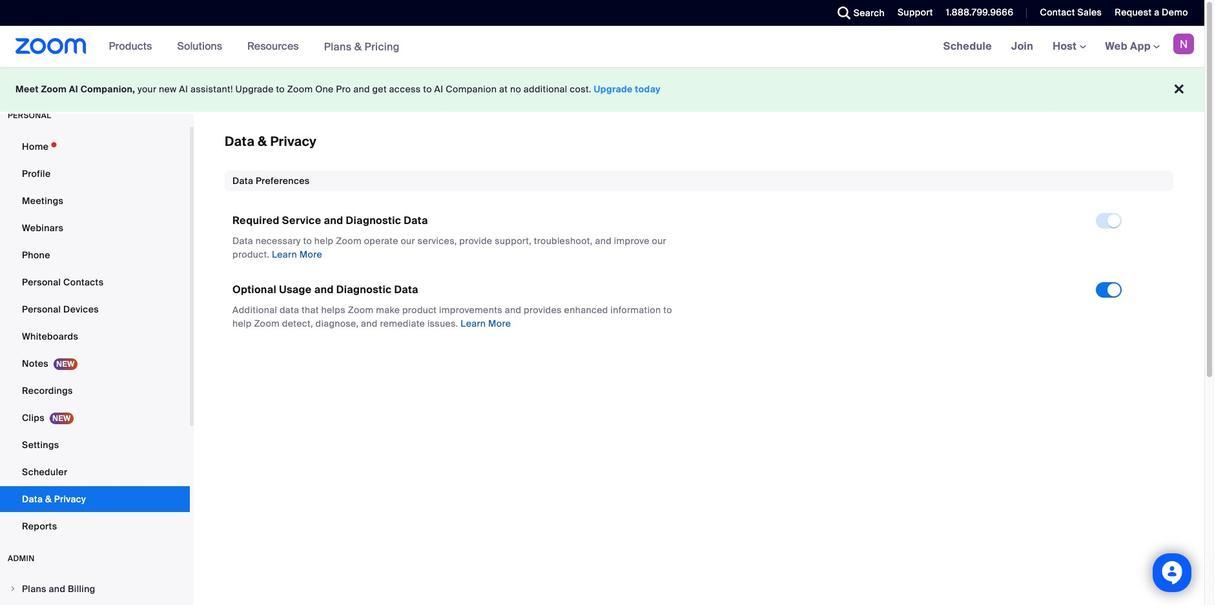 Task type: vqa. For each thing, say whether or not it's contained in the screenshot.
third RIGHT icon from the bottom
no



Task type: locate. For each thing, give the bounding box(es) containing it.
0 horizontal spatial learn more link
[[272, 249, 322, 260]]

more down service
[[300, 249, 322, 260]]

banner containing products
[[0, 26, 1205, 68]]

learn down improvements
[[461, 318, 486, 330]]

1 vertical spatial more
[[489, 318, 511, 330]]

1 horizontal spatial ai
[[179, 83, 188, 95]]

1 horizontal spatial &
[[258, 133, 267, 150]]

more
[[300, 249, 322, 260], [489, 318, 511, 330]]

1 vertical spatial data & privacy
[[22, 494, 86, 505]]

and left provides
[[505, 304, 522, 316]]

meetings
[[22, 195, 64, 207]]

troubleshoot,
[[534, 235, 593, 247]]

our right improve on the right of the page
[[652, 235, 667, 247]]

data & privacy
[[225, 133, 317, 150], [22, 494, 86, 505]]

to inside data necessary to help zoom operate our services, provide support, troubleshoot, and improve our product.
[[303, 235, 312, 247]]

plans & pricing link
[[324, 40, 400, 53], [324, 40, 400, 53]]

banner
[[0, 26, 1205, 68]]

0 horizontal spatial more
[[300, 249, 322, 260]]

0 horizontal spatial learn
[[272, 249, 297, 260]]

personal down phone
[[22, 277, 61, 288]]

0 horizontal spatial privacy
[[54, 494, 86, 505]]

&
[[355, 40, 362, 53], [258, 133, 267, 150], [45, 494, 52, 505]]

plans and billing
[[22, 584, 95, 595]]

ai left the companion
[[435, 83, 444, 95]]

personal up "whiteboards"
[[22, 304, 61, 315]]

zoom right meet
[[41, 83, 67, 95]]

1 vertical spatial personal
[[22, 304, 61, 315]]

privacy up preferences
[[270, 133, 317, 150]]

and left improve on the right of the page
[[595, 235, 612, 247]]

to down service
[[303, 235, 312, 247]]

1 vertical spatial plans
[[22, 584, 46, 595]]

learn more link down improvements
[[461, 318, 511, 330]]

1.888.799.9666
[[947, 6, 1014, 18]]

zoom left make on the left of the page
[[348, 304, 374, 316]]

diagnostic
[[346, 214, 401, 227], [337, 283, 392, 297]]

ai right new
[[179, 83, 188, 95]]

zoom left "one" on the left top of page
[[287, 83, 313, 95]]

services,
[[418, 235, 457, 247]]

and
[[354, 83, 370, 95], [324, 214, 343, 227], [595, 235, 612, 247], [315, 283, 334, 297], [505, 304, 522, 316], [361, 318, 378, 330], [49, 584, 65, 595]]

0 horizontal spatial our
[[401, 235, 415, 247]]

0 vertical spatial help
[[315, 235, 334, 247]]

service
[[282, 214, 321, 227]]

plans inside product information navigation
[[324, 40, 352, 53]]

diagnostic up make on the left of the page
[[337, 283, 392, 297]]

help
[[315, 235, 334, 247], [233, 318, 252, 330]]

and right service
[[324, 214, 343, 227]]

learn more link for required service and diagnostic data
[[272, 249, 322, 260]]

2 personal from the top
[[22, 304, 61, 315]]

& inside product information navigation
[[355, 40, 362, 53]]

plans inside menu item
[[22, 584, 46, 595]]

1 horizontal spatial learn
[[461, 318, 486, 330]]

learn
[[272, 249, 297, 260], [461, 318, 486, 330]]

data inside personal menu menu
[[22, 494, 43, 505]]

help down required service and diagnostic data
[[315, 235, 334, 247]]

1 horizontal spatial more
[[489, 318, 511, 330]]

0 vertical spatial learn more link
[[272, 249, 322, 260]]

0 vertical spatial personal
[[22, 277, 61, 288]]

information
[[611, 304, 661, 316]]

2 horizontal spatial &
[[355, 40, 362, 53]]

0 horizontal spatial ai
[[69, 83, 78, 95]]

to right information
[[664, 304, 673, 316]]

assistant!
[[191, 83, 233, 95]]

personal contacts link
[[0, 269, 190, 295]]

settings link
[[0, 432, 190, 458]]

1 vertical spatial help
[[233, 318, 252, 330]]

that
[[302, 304, 319, 316]]

0 vertical spatial &
[[355, 40, 362, 53]]

preferences
[[256, 175, 310, 187]]

support,
[[495, 235, 532, 247]]

more down improvements
[[489, 318, 511, 330]]

learn more link down "necessary"
[[272, 249, 322, 260]]

2 our from the left
[[652, 235, 667, 247]]

0 horizontal spatial plans
[[22, 584, 46, 595]]

and left the get
[[354, 83, 370, 95]]

meet
[[16, 83, 39, 95]]

help inside additional data that helps zoom make product improvements and provides enhanced information to help zoom detect, diagnose, and remediate issues.
[[233, 318, 252, 330]]

0 vertical spatial diagnostic
[[346, 214, 401, 227]]

settings
[[22, 439, 59, 451]]

0 horizontal spatial data & privacy
[[22, 494, 86, 505]]

0 horizontal spatial help
[[233, 318, 252, 330]]

home link
[[0, 134, 190, 160]]

0 vertical spatial plans
[[324, 40, 352, 53]]

2 vertical spatial &
[[45, 494, 52, 505]]

plans
[[324, 40, 352, 53], [22, 584, 46, 595]]

ai left companion,
[[69, 83, 78, 95]]

additional
[[233, 304, 277, 316]]

0 vertical spatial more
[[300, 249, 322, 260]]

helps
[[322, 304, 346, 316]]

2 horizontal spatial ai
[[435, 83, 444, 95]]

3 ai from the left
[[435, 83, 444, 95]]

plans right right icon
[[22, 584, 46, 595]]

zoom
[[41, 83, 67, 95], [287, 83, 313, 95], [336, 235, 362, 247], [348, 304, 374, 316], [254, 318, 280, 330]]

1.888.799.9666 button
[[937, 0, 1017, 26], [947, 6, 1014, 18]]

1 horizontal spatial data & privacy
[[225, 133, 317, 150]]

0 vertical spatial learn more
[[272, 249, 322, 260]]

1 horizontal spatial plans
[[324, 40, 352, 53]]

1 vertical spatial diagnostic
[[337, 283, 392, 297]]

and inside meet zoom ai companion, footer
[[354, 83, 370, 95]]

web
[[1106, 39, 1128, 53]]

data necessary to help zoom operate our services, provide support, troubleshoot, and improve our product.
[[233, 235, 667, 260]]

join
[[1012, 39, 1034, 53]]

help down additional
[[233, 318, 252, 330]]

0 horizontal spatial upgrade
[[236, 83, 274, 95]]

1 vertical spatial &
[[258, 133, 267, 150]]

web app
[[1106, 39, 1151, 53]]

1 vertical spatial privacy
[[54, 494, 86, 505]]

0 horizontal spatial learn more
[[272, 249, 322, 260]]

learn more for optional usage and diagnostic data
[[461, 318, 511, 330]]

1 horizontal spatial learn more link
[[461, 318, 511, 330]]

learn for required service and diagnostic data
[[272, 249, 297, 260]]

1 vertical spatial learn
[[461, 318, 486, 330]]

1 horizontal spatial upgrade
[[594, 83, 633, 95]]

1 horizontal spatial privacy
[[270, 133, 317, 150]]

necessary
[[256, 235, 301, 247]]

to inside additional data that helps zoom make product improvements and provides enhanced information to help zoom detect, diagnose, and remediate issues.
[[664, 304, 673, 316]]

1 horizontal spatial help
[[315, 235, 334, 247]]

1 personal from the top
[[22, 277, 61, 288]]

diagnostic up operate
[[346, 214, 401, 227]]

privacy down the scheduler link
[[54, 494, 86, 505]]

new
[[159, 83, 177, 95]]

plans up meet zoom ai companion, your new ai assistant! upgrade to zoom one pro and get access to ai companion at no additional cost. upgrade today at top
[[324, 40, 352, 53]]

data up product.
[[233, 235, 253, 247]]

schedule link
[[934, 26, 1002, 67]]

personal devices
[[22, 304, 99, 315]]

meet zoom ai companion, your new ai assistant! upgrade to zoom one pro and get access to ai companion at no additional cost. upgrade today
[[16, 83, 661, 95]]

upgrade today link
[[594, 83, 661, 95]]

a
[[1155, 6, 1160, 18]]

one
[[315, 83, 334, 95]]

data up product
[[395, 283, 419, 297]]

0 vertical spatial learn
[[272, 249, 297, 260]]

learn for optional usage and diagnostic data
[[461, 318, 486, 330]]

required
[[233, 214, 280, 227]]

personal
[[22, 277, 61, 288], [22, 304, 61, 315]]

request a demo link
[[1106, 0, 1205, 26], [1116, 6, 1189, 18]]

billing
[[68, 584, 95, 595]]

additional data that helps zoom make product improvements and provides enhanced information to help zoom detect, diagnose, and remediate issues.
[[233, 304, 673, 330]]

& up data preferences
[[258, 133, 267, 150]]

upgrade right "cost."
[[594, 83, 633, 95]]

clips
[[22, 412, 45, 424]]

our right operate
[[401, 235, 415, 247]]

additional
[[524, 83, 568, 95]]

1 upgrade from the left
[[236, 83, 274, 95]]

learn more down "necessary"
[[272, 249, 322, 260]]

& down scheduler
[[45, 494, 52, 505]]

upgrade
[[236, 83, 274, 95], [594, 83, 633, 95]]

1 horizontal spatial our
[[652, 235, 667, 247]]

improvements
[[439, 304, 503, 316]]

data up reports
[[22, 494, 43, 505]]

learn more
[[272, 249, 322, 260], [461, 318, 511, 330]]

phone link
[[0, 242, 190, 268]]

0 horizontal spatial &
[[45, 494, 52, 505]]

1 vertical spatial learn more
[[461, 318, 511, 330]]

data left preferences
[[233, 175, 253, 187]]

1 vertical spatial learn more link
[[461, 318, 511, 330]]

support
[[898, 6, 934, 18]]

pro
[[336, 83, 351, 95]]

our
[[401, 235, 415, 247], [652, 235, 667, 247]]

and left billing
[[49, 584, 65, 595]]

zoom inside data necessary to help zoom operate our services, provide support, troubleshoot, and improve our product.
[[336, 235, 362, 247]]

1 horizontal spatial learn more
[[461, 318, 511, 330]]

data up services,
[[404, 214, 428, 227]]

data & privacy down scheduler
[[22, 494, 86, 505]]

learn down "necessary"
[[272, 249, 297, 260]]

reports link
[[0, 514, 190, 540]]

learn more down improvements
[[461, 318, 511, 330]]

data & privacy up data preferences
[[225, 133, 317, 150]]

scheduler link
[[0, 459, 190, 485]]

& left pricing
[[355, 40, 362, 53]]

zoom down required service and diagnostic data
[[336, 235, 362, 247]]

data
[[225, 133, 255, 150], [233, 175, 253, 187], [404, 214, 428, 227], [233, 235, 253, 247], [395, 283, 419, 297], [22, 494, 43, 505]]

1 our from the left
[[401, 235, 415, 247]]

upgrade down product information navigation
[[236, 83, 274, 95]]

make
[[376, 304, 400, 316]]

web app button
[[1106, 39, 1161, 53]]

webinars
[[22, 222, 63, 234]]

enhanced
[[564, 304, 609, 316]]



Task type: describe. For each thing, give the bounding box(es) containing it.
plans for plans & pricing
[[324, 40, 352, 53]]

provide
[[460, 235, 493, 247]]

scheduler
[[22, 467, 67, 478]]

product.
[[233, 249, 270, 260]]

detect,
[[282, 318, 313, 330]]

app
[[1131, 39, 1151, 53]]

data
[[280, 304, 299, 316]]

phone
[[22, 249, 50, 261]]

to down the resources dropdown button
[[276, 83, 285, 95]]

and inside data necessary to help zoom operate our services, provide support, troubleshoot, and improve our product.
[[595, 235, 612, 247]]

remediate
[[380, 318, 425, 330]]

webinars link
[[0, 215, 190, 241]]

companion,
[[81, 83, 135, 95]]

personal for personal devices
[[22, 304, 61, 315]]

1 ai from the left
[[69, 83, 78, 95]]

contact
[[1041, 6, 1076, 18]]

notes
[[22, 358, 48, 370]]

request a demo
[[1116, 6, 1189, 18]]

data up data preferences
[[225, 133, 255, 150]]

& inside personal menu menu
[[45, 494, 52, 505]]

contact sales
[[1041, 6, 1103, 18]]

personal devices link
[[0, 297, 190, 322]]

demo
[[1163, 6, 1189, 18]]

no
[[510, 83, 522, 95]]

data preferences
[[233, 175, 310, 187]]

products button
[[109, 26, 158, 67]]

product information navigation
[[99, 26, 410, 68]]

more for required service and diagnostic data
[[300, 249, 322, 260]]

personal for personal contacts
[[22, 277, 61, 288]]

cost.
[[570, 83, 592, 95]]

products
[[109, 39, 152, 53]]

personal menu menu
[[0, 134, 190, 541]]

to right 'access'
[[423, 83, 432, 95]]

devices
[[63, 304, 99, 315]]

admin
[[8, 554, 35, 564]]

search button
[[828, 0, 889, 26]]

plans and billing menu item
[[0, 577, 190, 602]]

learn more link for optional usage and diagnostic data
[[461, 318, 511, 330]]

notes link
[[0, 351, 190, 377]]

schedule
[[944, 39, 993, 53]]

diagnostic for usage
[[337, 283, 392, 297]]

optional
[[233, 283, 277, 297]]

and inside menu item
[[49, 584, 65, 595]]

learn more for required service and diagnostic data
[[272, 249, 322, 260]]

privacy inside data & privacy link
[[54, 494, 86, 505]]

solutions
[[177, 39, 222, 53]]

at
[[499, 83, 508, 95]]

whiteboards
[[22, 331, 78, 342]]

meetings link
[[0, 188, 190, 214]]

required service and diagnostic data
[[233, 214, 428, 227]]

resources button
[[248, 26, 305, 67]]

whiteboards link
[[0, 324, 190, 350]]

personal contacts
[[22, 277, 104, 288]]

resources
[[248, 39, 299, 53]]

get
[[373, 83, 387, 95]]

plans for plans and billing
[[22, 584, 46, 595]]

data & privacy inside personal menu menu
[[22, 494, 86, 505]]

issues.
[[428, 318, 459, 330]]

operate
[[364, 235, 399, 247]]

and down make on the left of the page
[[361, 318, 378, 330]]

search
[[854, 7, 885, 19]]

plans & pricing
[[324, 40, 400, 53]]

pricing
[[365, 40, 400, 53]]

profile link
[[0, 161, 190, 187]]

recordings link
[[0, 378, 190, 404]]

usage
[[279, 283, 312, 297]]

companion
[[446, 83, 497, 95]]

access
[[389, 83, 421, 95]]

0 vertical spatial data & privacy
[[225, 133, 317, 150]]

data inside data necessary to help zoom operate our services, provide support, troubleshoot, and improve our product.
[[233, 235, 253, 247]]

meetings navigation
[[934, 26, 1205, 68]]

more for optional usage and diagnostic data
[[489, 318, 511, 330]]

host button
[[1053, 39, 1087, 53]]

diagnostic for service
[[346, 214, 401, 227]]

meet zoom ai companion, footer
[[0, 67, 1205, 112]]

profile
[[22, 168, 51, 180]]

zoom down additional
[[254, 318, 280, 330]]

profile picture image
[[1174, 34, 1195, 54]]

and up helps
[[315, 283, 334, 297]]

zoom logo image
[[16, 38, 86, 54]]

optional usage and diagnostic data
[[233, 283, 419, 297]]

home
[[22, 141, 49, 152]]

2 ai from the left
[[179, 83, 188, 95]]

right image
[[9, 585, 17, 593]]

data & privacy link
[[0, 487, 190, 512]]

request
[[1116, 6, 1152, 18]]

contacts
[[63, 277, 104, 288]]

provides
[[524, 304, 562, 316]]

today
[[635, 83, 661, 95]]

your
[[138, 83, 157, 95]]

0 vertical spatial privacy
[[270, 133, 317, 150]]

improve
[[614, 235, 650, 247]]

diagnose,
[[316, 318, 359, 330]]

recordings
[[22, 385, 73, 397]]

2 upgrade from the left
[[594, 83, 633, 95]]

host
[[1053, 39, 1080, 53]]

solutions button
[[177, 26, 228, 67]]

reports
[[22, 521, 57, 532]]

personal
[[8, 110, 51, 121]]

help inside data necessary to help zoom operate our services, provide support, troubleshoot, and improve our product.
[[315, 235, 334, 247]]

join link
[[1002, 26, 1044, 67]]



